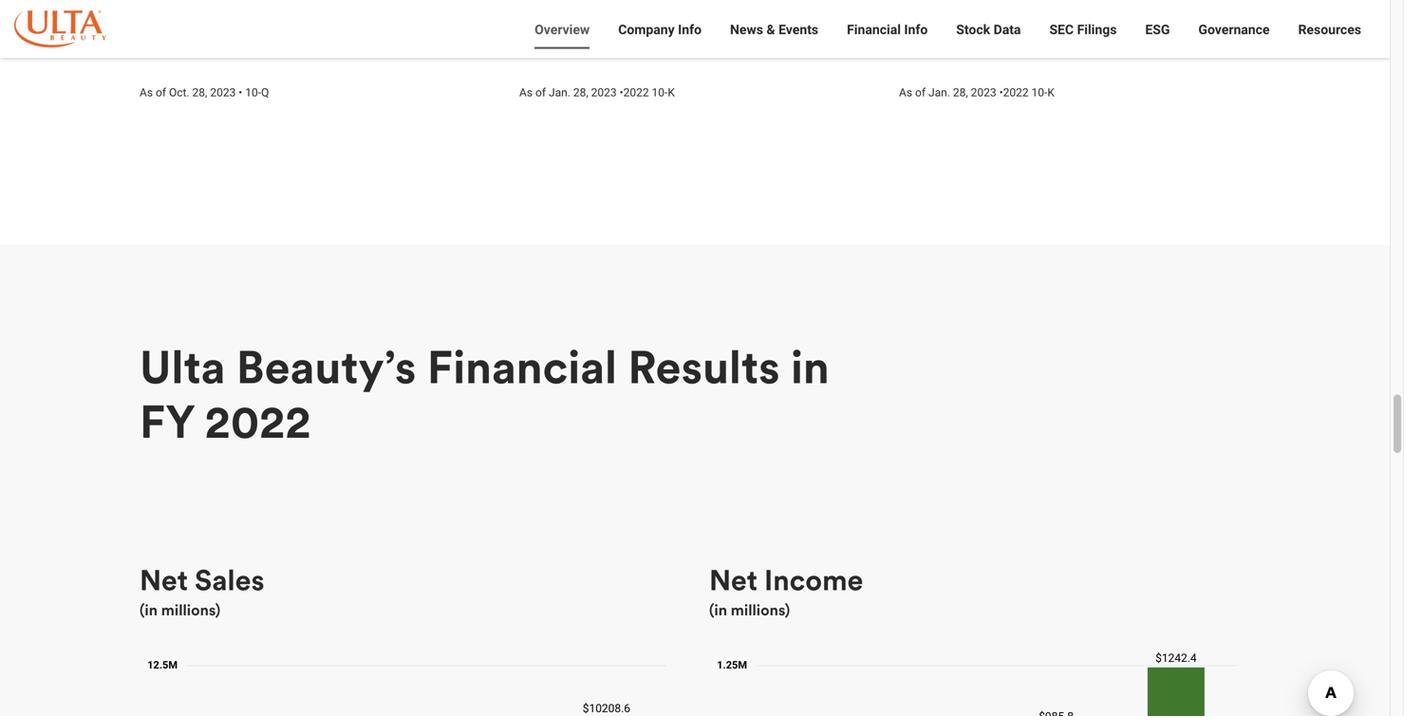 Task type: vqa. For each thing, say whether or not it's contained in the screenshot.
first •2022 from left
yes



Task type: describe. For each thing, give the bounding box(es) containing it.
news
[[730, 22, 764, 38]]

2022
[[205, 393, 311, 451]]

2023 for products offered from more than 600 well- established and emerging beauty brands.
[[591, 86, 617, 99]]

company
[[618, 22, 675, 38]]

(in for net income
[[709, 600, 727, 620]]

governance
[[1199, 22, 1270, 38]]

governance link
[[1185, 19, 1285, 58]]

•
[[239, 86, 242, 99]]

events
[[779, 22, 819, 38]]

as of jan. 28, 2023 •2022 10-k for emerging
[[520, 86, 675, 99]]

sec filings link
[[1036, 19, 1132, 58]]

typical
[[927, 0, 971, 18]]

info for financial info
[[905, 22, 928, 38]]

resources link
[[1285, 19, 1376, 58]]

950
[[1208, 0, 1234, 18]]

stock data
[[957, 22, 1021, 38]]

28, for products offered from more than 600 well- established and emerging beauty brands.
[[574, 86, 589, 99]]

and
[[601, 26, 626, 44]]

overview
[[535, 22, 590, 38]]

of left oct.
[[156, 86, 166, 99]]

store
[[975, 0, 1010, 18]]

jan. for ft.
[[929, 86, 951, 99]]

net sales (in millions)
[[140, 562, 265, 620]]

sales
[[195, 562, 265, 598]]

esg link
[[1132, 19, 1185, 58]]

1 28, from the left
[[192, 86, 207, 99]]

ulta beauty, inc. image
[[14, 10, 106, 47]]

resources
[[1299, 22, 1362, 38]]

financial info link
[[833, 19, 942, 58]]

salon
[[955, 26, 992, 44]]

overview link
[[521, 19, 604, 58]]

28, for our typical store size including approximately 950 sq ft. of salon space.
[[953, 86, 968, 99]]

net for net sales
[[140, 562, 188, 598]]

k for beauty
[[668, 86, 675, 99]]

k for salon
[[1048, 86, 1055, 99]]

oct.
[[169, 86, 190, 99]]

company info link
[[604, 19, 716, 58]]

•2022 for of
[[1000, 86, 1029, 99]]

ft.
[[920, 26, 934, 44]]

600
[[745, 0, 771, 18]]

1 10- from the left
[[245, 86, 261, 99]]

sec filings
[[1050, 22, 1117, 38]]

data
[[994, 22, 1021, 38]]

investor
[[534, 22, 583, 38]]

10- for products offered from more than 600 well- established and emerging beauty brands.
[[652, 86, 668, 99]]

than
[[712, 0, 741, 18]]

(in for net sales
[[140, 600, 158, 620]]

2023 for our typical store size including approximately 950 sq ft. of salon space.
[[971, 86, 997, 99]]

as of oct. 28, 2023 • 10-q
[[140, 86, 269, 99]]

including
[[1044, 0, 1105, 18]]

beauty
[[697, 26, 743, 44]]

more
[[673, 0, 708, 18]]

millions) for income
[[731, 600, 790, 620]]

q
[[261, 86, 269, 99]]

filings
[[1078, 22, 1117, 38]]

&
[[767, 22, 776, 38]]

financial inside ulta beauty's financial results in fy 2022
[[427, 338, 617, 396]]

ulta beauty's financial results in fy 2022
[[140, 338, 830, 451]]

net income (in millions)
[[709, 562, 864, 620]]

stock
[[957, 22, 991, 38]]

results
[[628, 338, 780, 396]]



Task type: locate. For each thing, give the bounding box(es) containing it.
of
[[938, 26, 952, 44], [156, 86, 166, 99], [536, 86, 546, 99], [916, 86, 926, 99]]

1 net from the left
[[140, 562, 188, 598]]

millions) for sales
[[161, 600, 221, 620]]

1 horizontal spatial (in
[[709, 600, 727, 620]]

3 as from the left
[[899, 86, 913, 99]]

2 horizontal spatial as
[[899, 86, 913, 99]]

of down ft.
[[916, 86, 926, 99]]

0 horizontal spatial info
[[678, 22, 702, 38]]

sq
[[899, 26, 916, 44]]

k
[[668, 86, 675, 99], [1048, 86, 1055, 99]]

3 2023 from the left
[[971, 86, 997, 99]]

2023 left •
[[210, 86, 236, 99]]

net for net income
[[709, 562, 758, 598]]

2 jan. from the left
[[929, 86, 951, 99]]

info down more
[[678, 22, 702, 38]]

2 (in from the left
[[709, 600, 727, 620]]

space.
[[996, 26, 1041, 44]]

net left "sales"
[[140, 562, 188, 598]]

millions)
[[161, 600, 221, 620], [731, 600, 790, 620]]

2 millions) from the left
[[731, 600, 790, 620]]

news & events
[[730, 22, 819, 38]]

2023 down and
[[591, 86, 617, 99]]

(in inside "net sales (in millions)"
[[140, 600, 158, 620]]

•2022 for emerging
[[620, 86, 649, 99]]

ulta
[[140, 338, 226, 396]]

k down 'sec filings' link in the top right of the page
[[1048, 86, 1055, 99]]

1 horizontal spatial as of jan. 28, 2023 •2022 10-k
[[899, 86, 1055, 99]]

k down company info link
[[668, 86, 675, 99]]

0 horizontal spatial k
[[668, 86, 675, 99]]

1 vertical spatial financial
[[427, 338, 617, 396]]

10- down space.
[[1032, 86, 1048, 99]]

as down financial info link
[[899, 86, 913, 99]]

0 horizontal spatial jan.
[[549, 86, 571, 99]]

1 jan. from the left
[[549, 86, 571, 99]]

2 k from the left
[[1048, 86, 1055, 99]]

info down our
[[905, 22, 928, 38]]

0 horizontal spatial 2023
[[210, 86, 236, 99]]

3 10- from the left
[[1032, 86, 1048, 99]]

beauty's
[[236, 338, 416, 396]]

0 horizontal spatial millions)
[[161, 600, 221, 620]]

1 horizontal spatial 2023
[[591, 86, 617, 99]]

jan. for and
[[549, 86, 571, 99]]

as of jan. 28, 2023 •2022 10-k down the stock data link
[[899, 86, 1055, 99]]

our
[[899, 0, 923, 18]]

info
[[678, 22, 702, 38], [905, 22, 928, 38]]

1 horizontal spatial jan.
[[929, 86, 951, 99]]

2 as from the left
[[520, 86, 533, 99]]

net inside net income (in millions)
[[709, 562, 758, 598]]

size
[[1013, 0, 1040, 18]]

approximately
[[1109, 0, 1205, 18]]

0 horizontal spatial as of jan. 28, 2023 •2022 10-k
[[520, 86, 675, 99]]

1 horizontal spatial 10-
[[652, 86, 668, 99]]

emerging
[[630, 26, 694, 44]]

1 horizontal spatial •2022
[[1000, 86, 1029, 99]]

offered
[[584, 0, 633, 18]]

28, down overview link
[[574, 86, 589, 99]]

company info
[[618, 22, 702, 38]]

2 horizontal spatial 2023
[[971, 86, 997, 99]]

3 28, from the left
[[953, 86, 968, 99]]

stock data link
[[942, 19, 1036, 58]]

10-
[[245, 86, 261, 99], [652, 86, 668, 99], [1032, 86, 1048, 99]]

as of jan. 28, 2023 •2022 10-k down and
[[520, 86, 675, 99]]

esg
[[1146, 22, 1170, 38]]

0 vertical spatial financial
[[847, 22, 901, 38]]

2 •2022 from the left
[[1000, 86, 1029, 99]]

in
[[791, 338, 830, 396]]

1 horizontal spatial net
[[709, 562, 758, 598]]

0 horizontal spatial as
[[140, 86, 153, 99]]

net left income
[[709, 562, 758, 598]]

0 horizontal spatial net
[[140, 562, 188, 598]]

2 horizontal spatial 10-
[[1032, 86, 1048, 99]]

financial
[[847, 22, 901, 38], [427, 338, 617, 396]]

as left oct.
[[140, 86, 153, 99]]

2023
[[210, 86, 236, 99], [591, 86, 617, 99], [971, 86, 997, 99]]

2 2023 from the left
[[591, 86, 617, 99]]

2 as of jan. 28, 2023 •2022 10-k from the left
[[899, 86, 1055, 99]]

jan. down ft.
[[929, 86, 951, 99]]

brands.
[[747, 26, 797, 44]]

1 as from the left
[[140, 86, 153, 99]]

financial info
[[847, 22, 928, 38]]

millions) inside net income (in millions)
[[731, 600, 790, 620]]

(in inside net income (in millions)
[[709, 600, 727, 620]]

2 horizontal spatial 28,
[[953, 86, 968, 99]]

1 info from the left
[[678, 22, 702, 38]]

(in
[[140, 600, 158, 620], [709, 600, 727, 620]]

news & events link
[[716, 19, 833, 58]]

info for company info
[[678, 22, 702, 38]]

1 horizontal spatial as
[[520, 86, 533, 99]]

1 horizontal spatial millions)
[[731, 600, 790, 620]]

0 horizontal spatial 10-
[[245, 86, 261, 99]]

1 horizontal spatial financial
[[847, 22, 901, 38]]

1 horizontal spatial k
[[1048, 86, 1055, 99]]

1 horizontal spatial 28,
[[574, 86, 589, 99]]

net inside "net sales (in millions)"
[[140, 562, 188, 598]]

10- right •
[[245, 86, 261, 99]]

0 horizontal spatial •2022
[[620, 86, 649, 99]]

1 horizontal spatial info
[[905, 22, 928, 38]]

products offered from more than 600 well- established and emerging beauty brands.
[[520, 0, 806, 44]]

1 (in from the left
[[140, 600, 158, 620]]

fy
[[140, 393, 194, 451]]

jan. down overview link
[[549, 86, 571, 99]]

jan.
[[549, 86, 571, 99], [929, 86, 951, 99]]

•2022 down space.
[[1000, 86, 1029, 99]]

•2022 down company info link
[[620, 86, 649, 99]]

1 •2022 from the left
[[620, 86, 649, 99]]

main element
[[0, 0, 1390, 58]]

0 horizontal spatial financial
[[427, 338, 617, 396]]

as down investor link
[[520, 86, 533, 99]]

sec
[[1050, 22, 1074, 38]]

investor link
[[520, 19, 583, 58]]

1 2023 from the left
[[210, 86, 236, 99]]

as of jan. 28, 2023 •2022 10-k for of
[[899, 86, 1055, 99]]

as of jan. 28, 2023 •2022 10-k
[[520, 86, 675, 99], [899, 86, 1055, 99]]

2023 down the stock data link
[[971, 86, 997, 99]]

28,
[[192, 86, 207, 99], [574, 86, 589, 99], [953, 86, 968, 99]]

from
[[637, 0, 669, 18]]

2 28, from the left
[[574, 86, 589, 99]]

income
[[765, 562, 864, 598]]

0 horizontal spatial 28,
[[192, 86, 207, 99]]

1 k from the left
[[668, 86, 675, 99]]

as
[[140, 86, 153, 99], [520, 86, 533, 99], [899, 86, 913, 99]]

1 millions) from the left
[[161, 600, 221, 620]]

of right ft.
[[938, 26, 952, 44]]

2 10- from the left
[[652, 86, 668, 99]]

financial inside 'main' element
[[847, 22, 901, 38]]

millions) down income
[[731, 600, 790, 620]]

0 horizontal spatial (in
[[140, 600, 158, 620]]

10- for our typical store size including approximately 950 sq ft. of salon space.
[[1032, 86, 1048, 99]]

net
[[140, 562, 188, 598], [709, 562, 758, 598]]

28, right oct.
[[192, 86, 207, 99]]

2 info from the left
[[905, 22, 928, 38]]

millions) inside "net sales (in millions)"
[[161, 600, 221, 620]]

2 net from the left
[[709, 562, 758, 598]]

•2022
[[620, 86, 649, 99], [1000, 86, 1029, 99]]

of down investor link
[[536, 86, 546, 99]]

established
[[520, 26, 597, 44]]

as for established
[[520, 86, 533, 99]]

as for sq
[[899, 86, 913, 99]]

products
[[520, 0, 580, 18]]

our typical store size including approximately 950 sq ft. of salon space.
[[899, 0, 1234, 44]]

10- down company info link
[[652, 86, 668, 99]]

of inside our typical store size including approximately 950 sq ft. of salon space.
[[938, 26, 952, 44]]

28, down salon
[[953, 86, 968, 99]]

1 as of jan. 28, 2023 •2022 10-k from the left
[[520, 86, 675, 99]]

well-
[[775, 0, 806, 18]]

millions) down "sales"
[[161, 600, 221, 620]]



